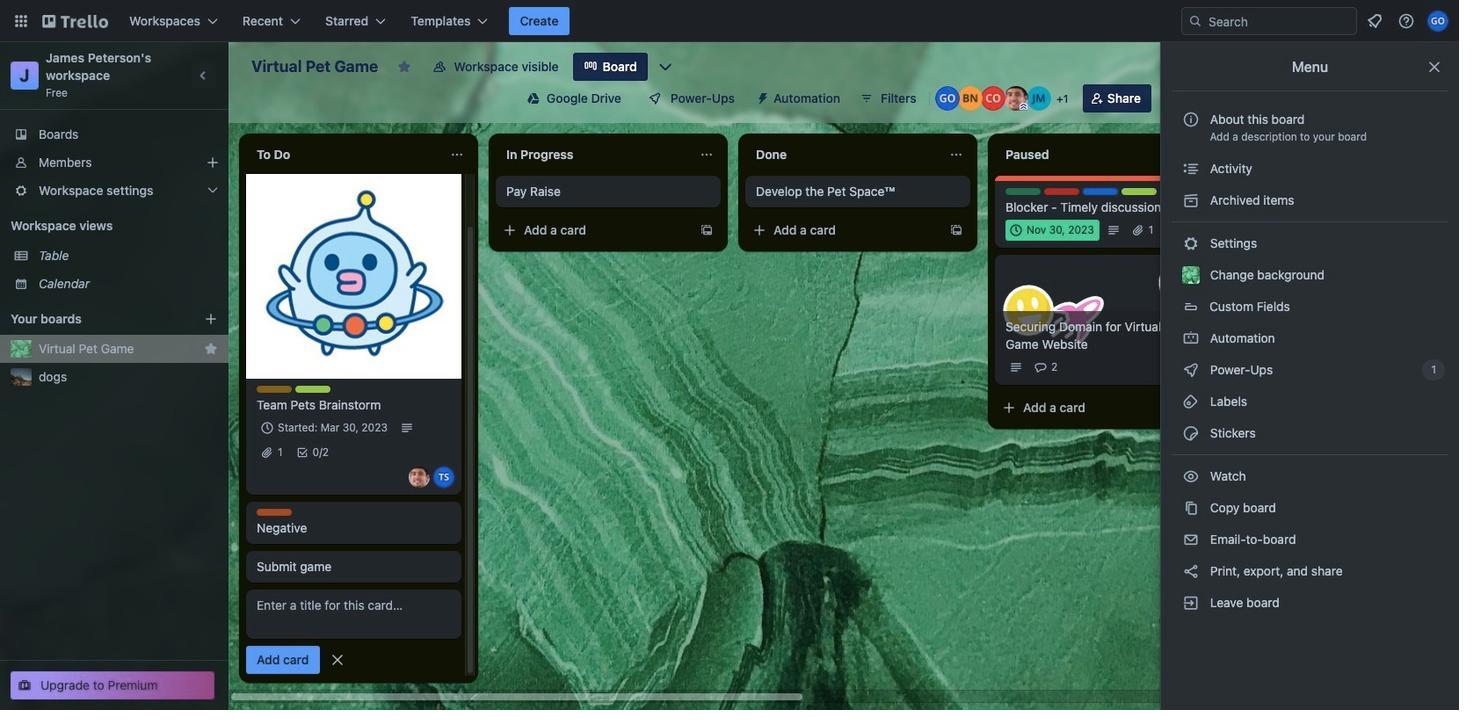 Task type: vqa. For each thing, say whether or not it's contained in the screenshot.
bottommost Starred Icon
no



Task type: describe. For each thing, give the bounding box(es) containing it.
color: green, title: "goal" element
[[1006, 188, 1041, 195]]

jeremy miller (jeremymiller198) image
[[1027, 86, 1051, 111]]

1 vertical spatial james peterson (jamespeterson93) image
[[409, 467, 430, 488]]

Enter a title for this card… text field
[[246, 590, 462, 639]]

this member is an admin of this board. image
[[1020, 103, 1028, 111]]

2 sm image from the top
[[1183, 235, 1200, 252]]

0 horizontal spatial gary orlando (garyorlando) image
[[935, 86, 960, 111]]

star or unstar board image
[[398, 60, 412, 74]]

add board image
[[204, 312, 218, 326]]

1 horizontal spatial gary orlando (garyorlando) image
[[1428, 11, 1449, 32]]

2 create from template… image from the left
[[950, 223, 964, 237]]

color: bold lime, title: none image
[[1122, 188, 1157, 195]]

6 sm image from the top
[[1183, 594, 1200, 612]]

4 sm image from the top
[[1183, 531, 1200, 549]]

color: red, title: "blocker" element
[[1044, 188, 1080, 195]]

3 sm image from the top
[[1183, 393, 1200, 411]]

tara schultz (taraschultz7) image
[[433, 467, 455, 488]]

cancel image
[[328, 651, 346, 669]]



Task type: locate. For each thing, give the bounding box(es) containing it.
primary element
[[0, 0, 1459, 42]]

google drive icon image
[[527, 92, 540, 105]]

james peterson (jamespeterson93) image right ben nelson (bennelson96) icon
[[1004, 86, 1028, 111]]

james peterson (jamespeterson93) image
[[1004, 86, 1028, 111], [409, 467, 430, 488]]

1 horizontal spatial james peterson (jamespeterson93) image
[[1004, 86, 1028, 111]]

gary orlando (garyorlando) image left christina overa (christinaovera) icon
[[935, 86, 960, 111]]

0 notifications image
[[1365, 11, 1386, 32]]

color: blue, title: "fyi" element
[[1083, 188, 1118, 195]]

sm image
[[749, 84, 774, 109], [1183, 192, 1200, 209], [1183, 330, 1200, 347], [1183, 361, 1200, 379], [1183, 425, 1200, 442], [1183, 468, 1200, 485], [1183, 499, 1200, 517]]

sm image
[[1183, 160, 1200, 178], [1183, 235, 1200, 252], [1183, 393, 1200, 411], [1183, 531, 1200, 549], [1183, 563, 1200, 580], [1183, 594, 1200, 612]]

0 vertical spatial james peterson (jamespeterson93) image
[[1004, 86, 1028, 111]]

search image
[[1189, 14, 1203, 28]]

christina overa (christinaovera) image
[[981, 86, 1006, 111]]

starred icon image
[[204, 342, 218, 356]]

0 horizontal spatial james peterson (jamespeterson93) image
[[409, 467, 430, 488]]

open information menu image
[[1398, 12, 1415, 30]]

ben nelson (bennelson96) image
[[958, 86, 983, 111]]

gary orlando (garyorlando) image
[[1428, 11, 1449, 32], [935, 86, 960, 111]]

color: yellow, title: none image
[[257, 386, 292, 393]]

None text field
[[496, 141, 693, 169]]

color: bold lime, title: "team task" element
[[295, 386, 331, 393]]

your boards with 2 items element
[[11, 309, 178, 330]]

create from template… image
[[700, 223, 714, 237], [950, 223, 964, 237]]

workspace navigation collapse icon image
[[192, 63, 216, 88]]

Search field
[[1203, 9, 1357, 33]]

0 horizontal spatial create from template… image
[[700, 223, 714, 237]]

color: orange, title: none image
[[257, 509, 292, 516]]

None checkbox
[[1006, 220, 1100, 241]]

0 vertical spatial gary orlando (garyorlando) image
[[1428, 11, 1449, 32]]

1 sm image from the top
[[1183, 160, 1200, 178]]

customize views image
[[657, 58, 674, 76]]

1 vertical spatial gary orlando (garyorlando) image
[[935, 86, 960, 111]]

1 horizontal spatial create from template… image
[[950, 223, 964, 237]]

gary orlando (garyorlando) image right open information menu icon
[[1428, 11, 1449, 32]]

5 sm image from the top
[[1183, 563, 1200, 580]]

james peterson (jamespeterson93) image left tara schultz (taraschultz7) image
[[409, 467, 430, 488]]

Board name text field
[[243, 53, 387, 81]]

1 create from template… image from the left
[[700, 223, 714, 237]]

None text field
[[246, 141, 443, 169], [746, 141, 942, 169], [995, 141, 1192, 169], [246, 141, 443, 169], [746, 141, 942, 169], [995, 141, 1192, 169]]

back to home image
[[42, 7, 108, 35]]



